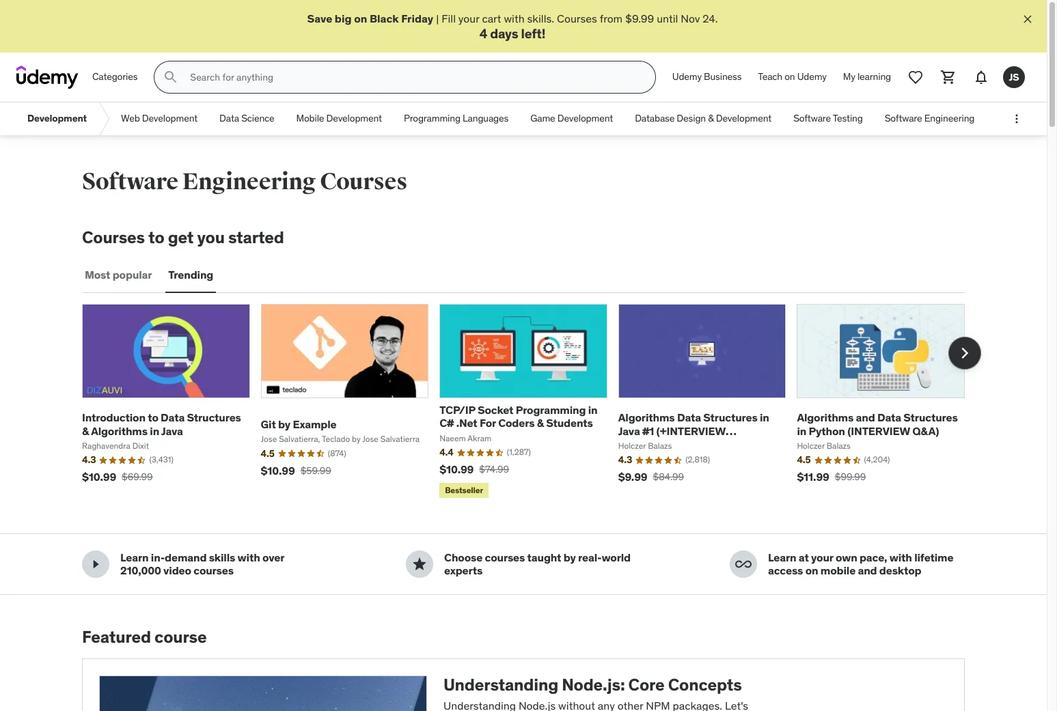 Task type: vqa. For each thing, say whether or not it's contained in the screenshot.
1 HOUR ON-DEMAND VIDEO
no



Task type: locate. For each thing, give the bounding box(es) containing it.
nov
[[681, 12, 700, 25]]

1 vertical spatial engineering
[[182, 168, 316, 196]]

web development
[[121, 112, 198, 125]]

structures inside introduction to data structures & algorithms in java
[[187, 411, 241, 425]]

cart
[[482, 12, 502, 25]]

software down web
[[82, 168, 178, 196]]

0 horizontal spatial courses
[[82, 227, 145, 248]]

development for mobile development
[[327, 112, 382, 125]]

medium image
[[412, 557, 428, 573]]

udemy business
[[673, 71, 742, 83]]

algorithms for #1
[[619, 411, 675, 425]]

2 vertical spatial courses
[[82, 227, 145, 248]]

development inside database design & development link
[[716, 112, 772, 125]]

1 horizontal spatial structures
[[704, 411, 758, 425]]

0 horizontal spatial medium image
[[88, 557, 104, 573]]

my learning
[[844, 71, 892, 83]]

your right at on the bottom right of the page
[[812, 551, 834, 565]]

0 horizontal spatial with
[[238, 551, 260, 565]]

learn left at on the bottom right of the page
[[769, 551, 797, 565]]

courses
[[557, 12, 598, 25], [320, 168, 408, 196], [82, 227, 145, 248]]

algorithms inside algorithms data structures in java #1 (+interview questions)
[[619, 411, 675, 425]]

black
[[370, 12, 399, 25]]

1 horizontal spatial by
[[564, 551, 576, 565]]

1 horizontal spatial on
[[785, 71, 796, 83]]

&
[[709, 112, 714, 125], [537, 417, 544, 430], [82, 424, 89, 438]]

1 horizontal spatial courses
[[485, 551, 525, 565]]

on inside learn at your own pace, with lifetime access on mobile and desktop
[[806, 564, 819, 578]]

game development
[[531, 112, 613, 125]]

and right python
[[856, 411, 876, 425]]

tcp/ip
[[440, 404, 476, 417]]

210,000
[[120, 564, 161, 578]]

0 vertical spatial your
[[459, 12, 480, 25]]

mobile development
[[296, 112, 382, 125]]

on right teach
[[785, 71, 796, 83]]

lifetime
[[915, 551, 954, 565]]

2 structures from the left
[[704, 411, 758, 425]]

by right git
[[278, 418, 291, 431]]

software down wishlist icon
[[885, 112, 923, 125]]

data left science
[[220, 112, 239, 125]]

courses left taught
[[485, 551, 525, 565]]

software testing
[[794, 112, 863, 125]]

1 horizontal spatial programming
[[516, 404, 586, 417]]

web development link
[[110, 103, 209, 136]]

1 horizontal spatial with
[[504, 12, 525, 25]]

0 horizontal spatial on
[[354, 12, 367, 25]]

1 horizontal spatial &
[[537, 417, 544, 430]]

1 vertical spatial to
[[148, 411, 158, 425]]

|
[[436, 12, 439, 25]]

introduction
[[82, 411, 146, 425]]

0 vertical spatial engineering
[[925, 112, 975, 125]]

udemy
[[673, 71, 702, 83], [798, 71, 827, 83]]

business
[[704, 71, 742, 83]]

development inside mobile development link
[[327, 112, 382, 125]]

your
[[459, 12, 480, 25], [812, 551, 834, 565]]

development right mobile
[[327, 112, 382, 125]]

categories
[[92, 71, 138, 83]]

0 vertical spatial programming
[[404, 112, 461, 125]]

1 learn from the left
[[120, 551, 149, 565]]

1 horizontal spatial courses
[[320, 168, 408, 196]]

in inside algorithms data structures in java #1 (+interview questions)
[[760, 411, 770, 425]]

4 development from the left
[[558, 112, 613, 125]]

over
[[263, 551, 284, 565]]

database
[[635, 112, 675, 125]]

algorithms and data structures in python (interview q&a)
[[798, 411, 958, 438]]

database design & development
[[635, 112, 772, 125]]

courses up most popular
[[82, 227, 145, 248]]

on inside "save big on black friday | fill your cart with skills. courses from $9.99 until nov 24. 4 days left!"
[[354, 12, 367, 25]]

learn inside learn at your own pace, with lifetime access on mobile and desktop
[[769, 551, 797, 565]]

2 horizontal spatial structures
[[904, 411, 958, 425]]

0 horizontal spatial software
[[82, 168, 178, 196]]

at
[[799, 551, 809, 565]]

your right fill
[[459, 12, 480, 25]]

software engineering courses
[[82, 168, 408, 196]]

1 vertical spatial on
[[785, 71, 796, 83]]

1 medium image from the left
[[88, 557, 104, 573]]

python
[[809, 424, 846, 438]]

$9.99
[[626, 12, 655, 25]]

udemy left my
[[798, 71, 827, 83]]

and right own
[[858, 564, 878, 578]]

medium image
[[88, 557, 104, 573], [736, 557, 752, 573]]

by
[[278, 418, 291, 431], [564, 551, 576, 565]]

in inside algorithms and data structures in python (interview q&a)
[[798, 424, 807, 438]]

until
[[657, 12, 679, 25]]

1 vertical spatial your
[[812, 551, 834, 565]]

0 horizontal spatial learn
[[120, 551, 149, 565]]

0 vertical spatial courses
[[557, 12, 598, 25]]

development inside web development link
[[142, 112, 198, 125]]

algorithms and data structures in python (interview q&a) link
[[798, 411, 958, 438]]

1 horizontal spatial udemy
[[798, 71, 827, 83]]

1 vertical spatial by
[[564, 551, 576, 565]]

0 horizontal spatial java
[[161, 424, 183, 438]]

5 development from the left
[[716, 112, 772, 125]]

to for get
[[148, 227, 165, 248]]

c#
[[440, 417, 454, 430]]

on left the "mobile"
[[806, 564, 819, 578]]

1 horizontal spatial software
[[794, 112, 831, 125]]

java
[[161, 424, 183, 438], [619, 424, 640, 438]]

friday
[[402, 12, 434, 25]]

software testing link
[[783, 103, 874, 136]]

with left over
[[238, 551, 260, 565]]

data left q&a)
[[878, 411, 902, 425]]

java inside algorithms data structures in java #1 (+interview questions)
[[619, 424, 640, 438]]

2 horizontal spatial algorithms
[[798, 411, 854, 425]]

0 horizontal spatial engineering
[[182, 168, 316, 196]]

courses down mobile development link
[[320, 168, 408, 196]]

1 vertical spatial and
[[858, 564, 878, 578]]

js link
[[998, 61, 1031, 94]]

mobile development link
[[286, 103, 393, 136]]

get
[[168, 227, 194, 248]]

0 horizontal spatial udemy
[[673, 71, 702, 83]]

0 vertical spatial to
[[148, 227, 165, 248]]

1 horizontal spatial learn
[[769, 551, 797, 565]]

structures for introduction to data structures & algorithms in java
[[187, 411, 241, 425]]

started
[[228, 227, 284, 248]]

on right big
[[354, 12, 367, 25]]

data science link
[[209, 103, 286, 136]]

0 horizontal spatial by
[[278, 418, 291, 431]]

2 development from the left
[[142, 112, 198, 125]]

software left testing
[[794, 112, 831, 125]]

1 horizontal spatial algorithms
[[619, 411, 675, 425]]

on inside 'link'
[[785, 71, 796, 83]]

2 horizontal spatial courses
[[557, 12, 598, 25]]

development right game at right
[[558, 112, 613, 125]]

1 development from the left
[[27, 112, 87, 125]]

example
[[293, 418, 337, 431]]

algorithms inside introduction to data structures & algorithms in java
[[91, 424, 148, 438]]

in
[[589, 404, 598, 417], [760, 411, 770, 425], [150, 424, 159, 438], [798, 424, 807, 438]]

git by example link
[[261, 418, 337, 431]]

engineering down shopping cart with 0 items image
[[925, 112, 975, 125]]

0 vertical spatial by
[[278, 418, 291, 431]]

for
[[480, 417, 496, 430]]

to left get at the left of page
[[148, 227, 165, 248]]

learn left in- in the left of the page
[[120, 551, 149, 565]]

tcp/ip socket programming in c# .net for coders & students
[[440, 404, 598, 430]]

0 horizontal spatial courses
[[194, 564, 234, 578]]

with right pace,
[[890, 551, 913, 565]]

data right introduction
[[161, 411, 185, 425]]

submit search image
[[163, 69, 179, 86]]

courses
[[485, 551, 525, 565], [194, 564, 234, 578]]

2 horizontal spatial with
[[890, 551, 913, 565]]

web
[[121, 112, 140, 125]]

real-
[[579, 551, 602, 565]]

2 learn from the left
[[769, 551, 797, 565]]

courses right video
[[194, 564, 234, 578]]

2 horizontal spatial on
[[806, 564, 819, 578]]

to right introduction
[[148, 411, 158, 425]]

development
[[27, 112, 87, 125], [142, 112, 198, 125], [327, 112, 382, 125], [558, 112, 613, 125], [716, 112, 772, 125]]

tcp/ip socket programming in c# .net for coders & students link
[[440, 404, 598, 430]]

shopping cart with 0 items image
[[941, 69, 957, 86]]

by left real-
[[564, 551, 576, 565]]

engineering up started
[[182, 168, 316, 196]]

to
[[148, 227, 165, 248], [148, 411, 158, 425]]

pace,
[[860, 551, 888, 565]]

development inside game development link
[[558, 112, 613, 125]]

0 horizontal spatial your
[[459, 12, 480, 25]]

development right web
[[142, 112, 198, 125]]

engineering for software engineering courses
[[182, 168, 316, 196]]

with up days in the top of the page
[[504, 12, 525, 25]]

development down the business
[[716, 112, 772, 125]]

on
[[354, 12, 367, 25], [785, 71, 796, 83], [806, 564, 819, 578]]

& inside introduction to data structures & algorithms in java
[[82, 424, 89, 438]]

2 medium image from the left
[[736, 557, 752, 573]]

introduction to data structures & algorithms in java link
[[82, 411, 241, 438]]

to inside introduction to data structures & algorithms in java
[[148, 411, 158, 425]]

and inside learn at your own pace, with lifetime access on mobile and desktop
[[858, 564, 878, 578]]

java right introduction
[[161, 424, 183, 438]]

my
[[844, 71, 856, 83]]

1 vertical spatial programming
[[516, 404, 586, 417]]

data inside introduction to data structures & algorithms in java
[[161, 411, 185, 425]]

and inside algorithms and data structures in python (interview q&a)
[[856, 411, 876, 425]]

3 structures from the left
[[904, 411, 958, 425]]

0 horizontal spatial algorithms
[[91, 424, 148, 438]]

course
[[155, 627, 207, 649]]

structures inside algorithms and data structures in python (interview q&a)
[[904, 411, 958, 425]]

demand
[[165, 551, 207, 565]]

0 vertical spatial on
[[354, 12, 367, 25]]

java left #1
[[619, 424, 640, 438]]

medium image left "access"
[[736, 557, 752, 573]]

2 udemy from the left
[[798, 71, 827, 83]]

in-
[[151, 551, 165, 565]]

courses left from
[[557, 12, 598, 25]]

with inside learn at your own pace, with lifetime access on mobile and desktop
[[890, 551, 913, 565]]

2 java from the left
[[619, 424, 640, 438]]

most popular
[[85, 268, 152, 282]]

development link
[[16, 103, 98, 136]]

concepts
[[669, 675, 742, 696]]

learn for learn at your own pace, with lifetime access on mobile and desktop
[[769, 551, 797, 565]]

2 vertical spatial on
[[806, 564, 819, 578]]

1 java from the left
[[161, 424, 183, 438]]

1 horizontal spatial engineering
[[925, 112, 975, 125]]

engineering
[[925, 112, 975, 125], [182, 168, 316, 196]]

0 horizontal spatial programming
[[404, 112, 461, 125]]

fill
[[442, 12, 456, 25]]

algorithms inside algorithms and data structures in python (interview q&a)
[[798, 411, 854, 425]]

3 development from the left
[[327, 112, 382, 125]]

medium image left 210,000
[[88, 557, 104, 573]]

0 horizontal spatial structures
[[187, 411, 241, 425]]

own
[[836, 551, 858, 565]]

0 vertical spatial and
[[856, 411, 876, 425]]

udemy left the business
[[673, 71, 702, 83]]

development down the 'udemy' image
[[27, 112, 87, 125]]

1 horizontal spatial medium image
[[736, 557, 752, 573]]

1 structures from the left
[[187, 411, 241, 425]]

algorithms
[[619, 411, 675, 425], [798, 411, 854, 425], [91, 424, 148, 438]]

0 horizontal spatial &
[[82, 424, 89, 438]]

development for game development
[[558, 112, 613, 125]]

game development link
[[520, 103, 624, 136]]

(interview
[[848, 424, 911, 438]]

1 horizontal spatial your
[[812, 551, 834, 565]]

2 horizontal spatial software
[[885, 112, 923, 125]]

programming
[[404, 112, 461, 125], [516, 404, 586, 417]]

learn inside learn in-demand skills with over 210,000 video courses
[[120, 551, 149, 565]]

1 horizontal spatial java
[[619, 424, 640, 438]]

data right #1
[[678, 411, 702, 425]]

java inside introduction to data structures & algorithms in java
[[161, 424, 183, 438]]

testing
[[833, 112, 863, 125]]

save
[[307, 12, 333, 25]]



Task type: describe. For each thing, give the bounding box(es) containing it.
& inside tcp/ip socket programming in c# .net for coders & students
[[537, 417, 544, 430]]

structures inside algorithms data structures in java #1 (+interview questions)
[[704, 411, 758, 425]]

to for data
[[148, 411, 158, 425]]

24.
[[703, 12, 718, 25]]

understanding
[[444, 675, 559, 696]]

your inside learn at your own pace, with lifetime access on mobile and desktop
[[812, 551, 834, 565]]

learn for learn in-demand skills with over 210,000 video courses
[[120, 551, 149, 565]]

questions)
[[619, 437, 685, 451]]

mobile
[[296, 112, 324, 125]]

teach on udemy link
[[750, 61, 835, 94]]

git
[[261, 418, 276, 431]]

medium image for learn in-demand skills with over 210,000 video courses
[[88, 557, 104, 573]]

git by example
[[261, 418, 337, 431]]

choose
[[444, 551, 483, 565]]

understanding node.js: core concepts link
[[82, 659, 966, 712]]

algorithms data structures in java #1 (+interview questions) link
[[619, 411, 770, 451]]

data science
[[220, 112, 275, 125]]

close image
[[1022, 12, 1035, 26]]

software for software engineering
[[885, 112, 923, 125]]

desktop
[[880, 564, 922, 578]]

development inside development link
[[27, 112, 87, 125]]

medium image for learn at your own pace, with lifetime access on mobile and desktop
[[736, 557, 752, 573]]

by inside "carousel" element
[[278, 418, 291, 431]]

understanding node.js: core concepts
[[444, 675, 742, 696]]

trending button
[[166, 259, 216, 292]]

programming inside tcp/ip socket programming in c# .net for coders & students
[[516, 404, 586, 417]]

left!
[[521, 26, 546, 42]]

Search for anything text field
[[188, 66, 639, 89]]

featured course
[[82, 627, 207, 649]]

js
[[1010, 71, 1020, 83]]

featured
[[82, 627, 151, 649]]

data inside algorithms data structures in java #1 (+interview questions)
[[678, 411, 702, 425]]

software engineering link
[[874, 103, 986, 136]]

2 horizontal spatial &
[[709, 112, 714, 125]]

learning
[[858, 71, 892, 83]]

algorithms for python
[[798, 411, 854, 425]]

more subcategory menu links image
[[1011, 112, 1024, 126]]

save big on black friday | fill your cart with skills. courses from $9.99 until nov 24. 4 days left!
[[307, 12, 718, 42]]

carousel element
[[82, 304, 982, 502]]

arrow pointing to subcategory menu links image
[[98, 103, 110, 136]]

programming languages
[[404, 112, 509, 125]]

students
[[547, 417, 593, 430]]

access
[[769, 564, 804, 578]]

video
[[163, 564, 191, 578]]

coders
[[499, 417, 535, 430]]

taught
[[528, 551, 562, 565]]

4
[[480, 26, 488, 42]]

programming inside "link"
[[404, 112, 461, 125]]

popular
[[113, 268, 152, 282]]

big
[[335, 12, 352, 25]]

courses inside "save big on black friday | fill your cart with skills. courses from $9.99 until nov 24. 4 days left!"
[[557, 12, 598, 25]]

software for software engineering courses
[[82, 168, 178, 196]]

you
[[197, 227, 225, 248]]

udemy image
[[16, 66, 79, 89]]

game
[[531, 112, 556, 125]]

days
[[490, 26, 519, 42]]

teach
[[759, 71, 783, 83]]

q&a)
[[913, 424, 940, 438]]

categories button
[[84, 61, 146, 94]]

structures for algorithms and data structures in python (interview q&a)
[[904, 411, 958, 425]]

algorithms data structures in java #1 (+interview questions)
[[619, 411, 770, 451]]

choose courses taught by real-world experts
[[444, 551, 631, 578]]

software engineering
[[885, 112, 975, 125]]

most
[[85, 268, 110, 282]]

my learning link
[[835, 61, 900, 94]]

skills.
[[528, 12, 555, 25]]

next image
[[955, 343, 976, 365]]

from
[[600, 12, 623, 25]]

with inside "save big on black friday | fill your cart with skills. courses from $9.99 until nov 24. 4 days left!"
[[504, 12, 525, 25]]

skills
[[209, 551, 235, 565]]

courses inside choose courses taught by real-world experts
[[485, 551, 525, 565]]

most popular button
[[82, 259, 155, 292]]

with inside learn in-demand skills with over 210,000 video courses
[[238, 551, 260, 565]]

teach on udemy
[[759, 71, 827, 83]]

courses to get you started
[[82, 227, 284, 248]]

introduction to data structures & algorithms in java
[[82, 411, 241, 438]]

1 vertical spatial courses
[[320, 168, 408, 196]]

core
[[629, 675, 665, 696]]

your inside "save big on black friday | fill your cart with skills. courses from $9.99 until nov 24. 4 days left!"
[[459, 12, 480, 25]]

udemy business link
[[665, 61, 750, 94]]

experts
[[444, 564, 483, 578]]

engineering for software engineering
[[925, 112, 975, 125]]

socket
[[478, 404, 514, 417]]

learn in-demand skills with over 210,000 video courses
[[120, 551, 284, 578]]

node.js:
[[562, 675, 625, 696]]

data inside algorithms and data structures in python (interview q&a)
[[878, 411, 902, 425]]

in inside tcp/ip socket programming in c# .net for coders & students
[[589, 404, 598, 417]]

in inside introduction to data structures & algorithms in java
[[150, 424, 159, 438]]

software for software testing
[[794, 112, 831, 125]]

wishlist image
[[908, 69, 925, 86]]

world
[[602, 551, 631, 565]]

by inside choose courses taught by real-world experts
[[564, 551, 576, 565]]

.net
[[457, 417, 478, 430]]

courses inside learn in-demand skills with over 210,000 video courses
[[194, 564, 234, 578]]

mobile
[[821, 564, 856, 578]]

learn at your own pace, with lifetime access on mobile and desktop
[[769, 551, 954, 578]]

notifications image
[[974, 69, 990, 86]]

udemy inside 'link'
[[798, 71, 827, 83]]

languages
[[463, 112, 509, 125]]

development for web development
[[142, 112, 198, 125]]

1 udemy from the left
[[673, 71, 702, 83]]

(+interview
[[657, 424, 726, 438]]



